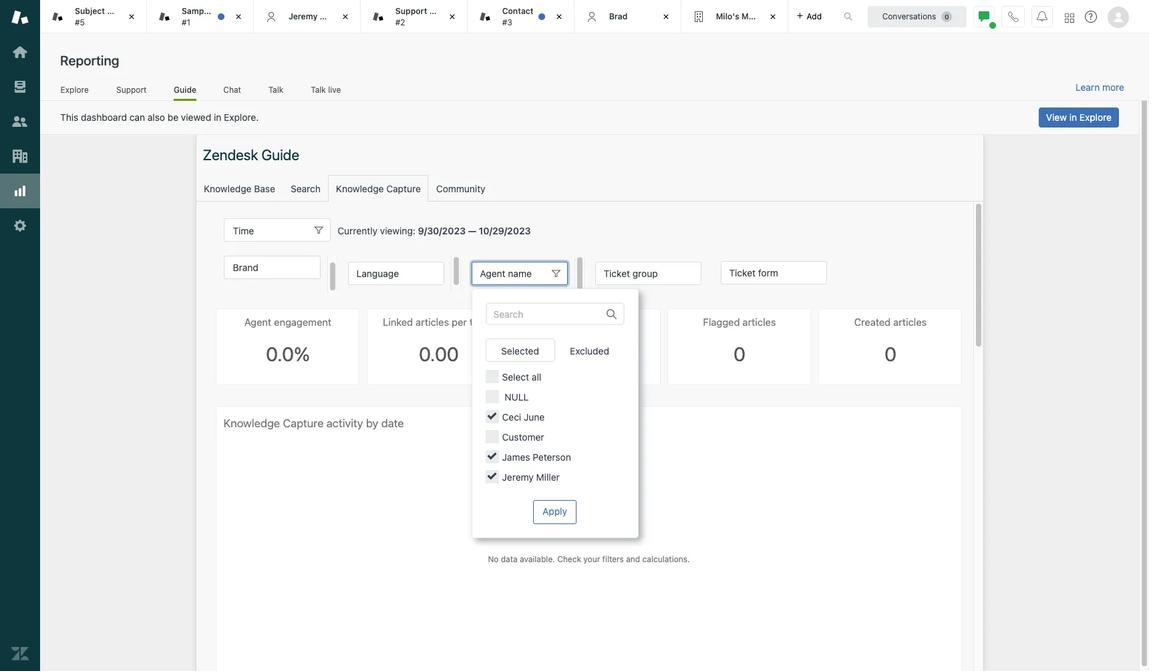 Task type: vqa. For each thing, say whether or not it's contained in the screenshot.
the bottom Explore
yes



Task type: locate. For each thing, give the bounding box(es) containing it.
close image for 'brad' tab
[[659, 10, 673, 23]]

close image inside 'brad' tab
[[659, 10, 673, 23]]

talk
[[268, 85, 284, 95], [311, 85, 326, 95]]

0 vertical spatial explore
[[61, 85, 89, 95]]

button displays agent's chat status as online. image
[[979, 11, 990, 22]]

in inside the view in explore 'button'
[[1070, 112, 1077, 123]]

close image right the #1
[[232, 10, 245, 23]]

in right view
[[1070, 112, 1077, 123]]

close image right line at the top left of page
[[125, 10, 138, 23]]

be
[[168, 112, 179, 123]]

support inside "support outreach #2"
[[396, 6, 427, 16]]

jeremy miller
[[289, 11, 342, 21]]

subject line #5
[[75, 6, 124, 27]]

0 vertical spatial support
[[396, 6, 427, 16]]

close image
[[339, 10, 352, 23]]

talk link
[[268, 85, 284, 99]]

1 tab from the left
[[40, 0, 147, 33]]

in
[[214, 112, 221, 123], [1070, 112, 1077, 123]]

4 tab from the left
[[681, 0, 788, 33]]

1 close image from the left
[[125, 10, 138, 23]]

1 horizontal spatial in
[[1070, 112, 1077, 123]]

1 vertical spatial support
[[116, 85, 147, 95]]

support up "can"
[[116, 85, 147, 95]]

talk left live
[[311, 85, 326, 95]]

views image
[[11, 78, 29, 96]]

0 horizontal spatial support
[[116, 85, 147, 95]]

talk for talk live
[[311, 85, 326, 95]]

2 close image from the left
[[232, 10, 245, 23]]

tab containing subject line
[[40, 0, 147, 33]]

1 horizontal spatial talk
[[311, 85, 326, 95]]

talk right "chat"
[[268, 85, 284, 95]]

close image right contact #3
[[553, 10, 566, 23]]

add button
[[788, 0, 830, 33]]

learn
[[1076, 82, 1100, 93]]

close image
[[125, 10, 138, 23], [232, 10, 245, 23], [446, 10, 459, 23], [553, 10, 566, 23], [659, 10, 673, 23], [766, 10, 780, 23]]

1 horizontal spatial support
[[396, 6, 427, 16]]

#5
[[75, 17, 85, 27]]

also
[[148, 112, 165, 123]]

miller
[[320, 11, 342, 21]]

3 tab from the left
[[468, 0, 575, 33]]

explore
[[61, 85, 89, 95], [1080, 112, 1112, 123]]

support up #2
[[396, 6, 427, 16]]

live
[[328, 85, 341, 95]]

1 in from the left
[[214, 112, 221, 123]]

close image right brad
[[659, 10, 673, 23]]

close image inside #1 tab
[[232, 10, 245, 23]]

1 talk from the left
[[268, 85, 284, 95]]

talk live
[[311, 85, 341, 95]]

6 close image from the left
[[766, 10, 780, 23]]

line
[[107, 6, 124, 16]]

1 horizontal spatial explore
[[1080, 112, 1112, 123]]

2 in from the left
[[1070, 112, 1077, 123]]

zendesk image
[[11, 646, 29, 663]]

chat link
[[223, 85, 241, 99]]

5 close image from the left
[[659, 10, 673, 23]]

this
[[60, 112, 78, 123]]

close image left add popup button
[[766, 10, 780, 23]]

learn more
[[1076, 82, 1125, 93]]

explore down learn more "link"
[[1080, 112, 1112, 123]]

tabs tab list
[[40, 0, 830, 33]]

subject
[[75, 6, 105, 16]]

0 horizontal spatial talk
[[268, 85, 284, 95]]

1 vertical spatial explore
[[1080, 112, 1112, 123]]

tab
[[40, 0, 147, 33], [361, 0, 468, 33], [468, 0, 575, 33], [681, 0, 788, 33]]

tab containing support outreach
[[361, 0, 468, 33]]

#2
[[396, 17, 405, 27]]

learn more link
[[1076, 82, 1125, 94]]

2 talk from the left
[[311, 85, 326, 95]]

notifications image
[[1037, 11, 1048, 22]]

0 horizontal spatial in
[[214, 112, 221, 123]]

close image right #2
[[446, 10, 459, 23]]

2 tab from the left
[[361, 0, 468, 33]]

reporting image
[[11, 182, 29, 200]]

explore up this
[[61, 85, 89, 95]]

contact
[[502, 6, 534, 16]]

explore.
[[224, 112, 259, 123]]

view in explore button
[[1039, 108, 1120, 128]]

3 close image from the left
[[446, 10, 459, 23]]

in right viewed
[[214, 112, 221, 123]]

close image for first tab from right
[[766, 10, 780, 23]]

get started image
[[11, 43, 29, 61]]

explore link
[[60, 85, 89, 99]]

close image for tab containing subject line
[[125, 10, 138, 23]]

support
[[396, 6, 427, 16], [116, 85, 147, 95]]



Task type: describe. For each thing, give the bounding box(es) containing it.
zendesk support image
[[11, 9, 29, 26]]

close image for tab containing support outreach
[[446, 10, 459, 23]]

#1
[[182, 17, 191, 27]]

talk for talk
[[268, 85, 284, 95]]

brad
[[609, 11, 628, 21]]

guide
[[174, 85, 196, 95]]

organizations image
[[11, 148, 29, 165]]

outreach
[[430, 6, 466, 16]]

can
[[129, 112, 145, 123]]

more
[[1103, 82, 1125, 93]]

viewed
[[181, 112, 211, 123]]

support outreach #2
[[396, 6, 466, 27]]

this dashboard can also be viewed in explore.
[[60, 112, 259, 123]]

contact #3
[[502, 6, 534, 27]]

4 close image from the left
[[553, 10, 566, 23]]

support for support outreach #2
[[396, 6, 427, 16]]

conversations button
[[868, 6, 967, 27]]

add
[[807, 11, 822, 21]]

get help image
[[1085, 11, 1097, 23]]

reporting
[[60, 53, 119, 68]]

jeremy miller tab
[[254, 0, 361, 33]]

#1 tab
[[147, 0, 254, 33]]

talk live link
[[311, 85, 342, 99]]

0 horizontal spatial explore
[[61, 85, 89, 95]]

#3
[[502, 17, 513, 27]]

zendesk products image
[[1065, 13, 1075, 22]]

guide link
[[174, 85, 196, 101]]

view
[[1047, 112, 1067, 123]]

customers image
[[11, 113, 29, 130]]

jeremy
[[289, 11, 318, 21]]

brad tab
[[575, 0, 681, 33]]

chat
[[223, 85, 241, 95]]

view in explore
[[1047, 112, 1112, 123]]

explore inside 'button'
[[1080, 112, 1112, 123]]

tab containing contact
[[468, 0, 575, 33]]

support link
[[116, 85, 147, 99]]

admin image
[[11, 217, 29, 235]]

conversations
[[883, 11, 937, 21]]

main element
[[0, 0, 40, 672]]

dashboard
[[81, 112, 127, 123]]

support for support
[[116, 85, 147, 95]]



